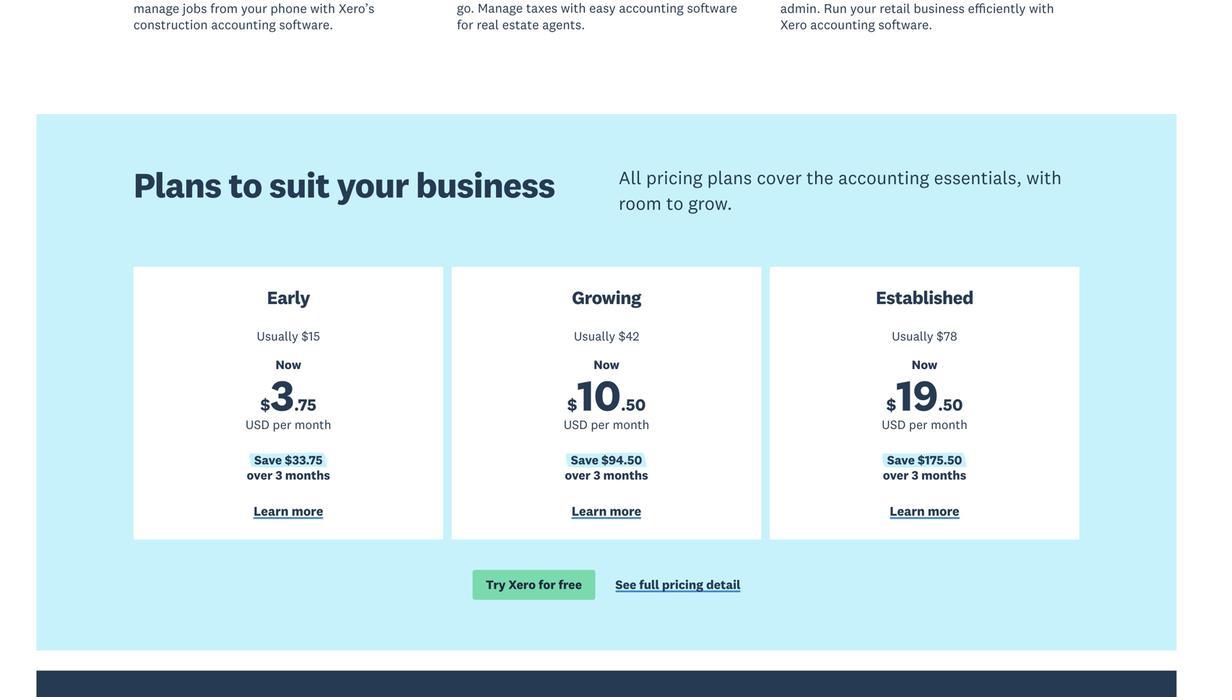 Task type: describe. For each thing, give the bounding box(es) containing it.
$ inside $ 19 . 50
[[887, 394, 897, 415]]

3 for 10
[[594, 467, 601, 483]]

with inside send quotes and invoices, track expenses, and manage jobs from your phone with xero's construction accounting software.
[[310, 0, 336, 16]]

3 for 19
[[912, 467, 919, 483]]

save $33.75
[[254, 452, 323, 468]]

per for 10
[[591, 417, 610, 432]]

months for 19
[[922, 467, 967, 483]]

42
[[626, 328, 640, 344]]

retail
[[880, 0, 911, 16]]

your inside view cash flow on the go and reduce manual admin. run your retail business efficiently with xero accounting software.
[[851, 0, 877, 16]]

more for 3
[[292, 503, 323, 519]]

run
[[824, 0, 847, 16]]

now for 19
[[912, 357, 938, 372]]

view cash flow on the go and reduce manual admin. run your retail business efficiently with xero accounting software.
[[781, 0, 1055, 33]]

month for 10
[[613, 417, 650, 432]]

reduce
[[953, 0, 993, 0]]

free
[[559, 577, 582, 593]]

send quotes and invoices, track expenses, and manage jobs from your phone with xero's construction accounting software.
[[134, 0, 406, 33]]

learn more link for 3
[[144, 503, 434, 523]]

$ 10 . 50
[[568, 368, 646, 422]]

learn more for 19
[[890, 503, 960, 519]]

usd per month for 10
[[564, 417, 650, 432]]

track
[[289, 0, 320, 0]]

send
[[134, 0, 163, 0]]

1 and from the left
[[210, 0, 232, 0]]

more for 10
[[610, 503, 642, 519]]

construction
[[134, 16, 208, 33]]

xero inside 'link'
[[509, 577, 536, 593]]

$ 19 . 50
[[887, 368, 963, 422]]

usd per month for 3
[[246, 417, 332, 432]]

all pricing plans cover the accounting essentials, with room to grow.
[[619, 166, 1062, 215]]

$ inside $ 3 . 75
[[261, 394, 270, 415]]

per for 19
[[909, 417, 928, 432]]

flow
[[842, 0, 867, 0]]

admin.
[[781, 0, 821, 16]]

$ 3 . 75
[[261, 368, 317, 422]]

$175.50
[[918, 452, 963, 468]]

usd for 10
[[564, 417, 588, 432]]

efficiently
[[968, 0, 1026, 16]]

50 for 10
[[626, 394, 646, 415]]

usually for 3
[[257, 328, 298, 344]]

growing
[[572, 286, 641, 309]]

now for 10
[[594, 357, 620, 372]]

usd for 19
[[882, 417, 906, 432]]

. for 10
[[621, 394, 626, 415]]

over 3 months for 3
[[247, 467, 330, 483]]

phone
[[271, 0, 307, 16]]

over for 19
[[883, 467, 909, 483]]

quotes
[[166, 0, 206, 0]]

save $175.50
[[888, 452, 963, 468]]

accounting inside view cash flow on the go and reduce manual admin. run your retail business efficiently with xero accounting software.
[[811, 16, 875, 33]]

xero inside view cash flow on the go and reduce manual admin. run your retail business efficiently with xero accounting software.
[[781, 16, 807, 33]]

months for 10
[[604, 467, 649, 483]]

$ down growing
[[619, 328, 626, 344]]

try xero for free link
[[473, 570, 595, 600]]

$33.75
[[285, 452, 323, 468]]

learn more link for 10
[[462, 503, 752, 523]]

for
[[539, 577, 556, 593]]

go
[[911, 0, 925, 0]]

your inside send quotes and invoices, track expenses, and manage jobs from your phone with xero's construction accounting software.
[[241, 0, 267, 16]]

established
[[876, 286, 974, 309]]

learn more link for 19
[[780, 503, 1070, 523]]

learn for 19
[[890, 503, 925, 519]]

usually $ 15
[[257, 328, 320, 344]]

and for admin.
[[928, 0, 950, 0]]

15
[[309, 328, 320, 344]]

month for 19
[[931, 417, 968, 432]]

plans to suit your business
[[134, 163, 555, 207]]



Task type: locate. For each thing, give the bounding box(es) containing it.
2 horizontal spatial usd per month
[[882, 417, 968, 432]]

0 horizontal spatial save
[[254, 452, 282, 468]]

usually
[[257, 328, 298, 344], [574, 328, 616, 344], [892, 328, 934, 344]]

more down $175.50
[[928, 503, 960, 519]]

per up save $175.50
[[909, 417, 928, 432]]

learn down save $175.50
[[890, 503, 925, 519]]

1 horizontal spatial software.
[[879, 16, 933, 33]]

months for 3
[[285, 467, 330, 483]]

2 and from the left
[[384, 0, 406, 0]]

learn down save $33.75
[[254, 503, 289, 519]]

over 3 months for 19
[[883, 467, 967, 483]]

2 horizontal spatial over
[[883, 467, 909, 483]]

1 horizontal spatial over
[[565, 467, 591, 483]]

save left '$94.50' at the bottom
[[571, 452, 599, 468]]

2 learn more link from the left
[[462, 503, 752, 523]]

2 usually from the left
[[574, 328, 616, 344]]

over
[[247, 467, 273, 483], [565, 467, 591, 483], [883, 467, 909, 483]]

1 months from the left
[[285, 467, 330, 483]]

19
[[897, 368, 939, 422]]

business inside view cash flow on the go and reduce manual admin. run your retail business efficiently with xero accounting software.
[[914, 0, 965, 16]]

software. inside view cash flow on the go and reduce manual admin. run your retail business efficiently with xero accounting software.
[[879, 16, 933, 33]]

0 vertical spatial xero
[[781, 16, 807, 33]]

months
[[285, 467, 330, 483], [604, 467, 649, 483], [922, 467, 967, 483]]

usd up save $94.50
[[564, 417, 588, 432]]

0 horizontal spatial your
[[241, 0, 267, 16]]

$ left the 75
[[261, 394, 270, 415]]

jobs
[[183, 0, 207, 16]]

$94.50
[[602, 452, 642, 468]]

and
[[210, 0, 232, 0], [384, 0, 406, 0], [928, 0, 950, 0]]

the
[[888, 0, 907, 0], [807, 166, 834, 189]]

usd per month
[[246, 417, 332, 432], [564, 417, 650, 432], [882, 417, 968, 432]]

learn more
[[254, 503, 323, 519], [572, 503, 642, 519], [890, 503, 960, 519]]

3 usd per month from the left
[[882, 417, 968, 432]]

3 month from the left
[[931, 417, 968, 432]]

learn more down save $33.75
[[254, 503, 323, 519]]

xero
[[781, 16, 807, 33], [509, 577, 536, 593]]

1 over from the left
[[247, 467, 273, 483]]

2 horizontal spatial and
[[928, 0, 950, 0]]

1 horizontal spatial learn more
[[572, 503, 642, 519]]

2 now from the left
[[594, 357, 620, 372]]

1 horizontal spatial .
[[621, 394, 626, 415]]

1 horizontal spatial more
[[610, 503, 642, 519]]

2 . from the left
[[621, 394, 626, 415]]

1 vertical spatial business
[[416, 163, 555, 207]]

learn for 10
[[572, 503, 607, 519]]

.
[[294, 394, 298, 415], [621, 394, 626, 415], [939, 394, 943, 415]]

over left "$33.75"
[[247, 467, 273, 483]]

50 inside $ 19 . 50
[[943, 394, 963, 415]]

usually $ 42
[[574, 328, 640, 344]]

50
[[626, 394, 646, 415], [943, 394, 963, 415]]

1 vertical spatial pricing
[[662, 577, 704, 593]]

1 horizontal spatial to
[[667, 192, 684, 215]]

1 horizontal spatial business
[[914, 0, 965, 16]]

1 month from the left
[[295, 417, 332, 432]]

$ up save $94.50
[[568, 394, 578, 415]]

early
[[267, 286, 310, 309]]

pricing inside all pricing plans cover the accounting essentials, with room to grow.
[[646, 166, 703, 189]]

2 month from the left
[[613, 417, 650, 432]]

with right essentials, at top
[[1027, 166, 1062, 189]]

learn down save $94.50
[[572, 503, 607, 519]]

0 horizontal spatial per
[[273, 417, 292, 432]]

save for 3
[[254, 452, 282, 468]]

over 3 months for 10
[[565, 467, 649, 483]]

learn more down save $175.50
[[890, 503, 960, 519]]

save left $175.50
[[888, 452, 915, 468]]

month up '$94.50' at the bottom
[[613, 417, 650, 432]]

2 horizontal spatial .
[[939, 394, 943, 415]]

learn
[[254, 503, 289, 519], [572, 503, 607, 519], [890, 503, 925, 519]]

. up $175.50
[[939, 394, 943, 415]]

suit
[[269, 163, 330, 207]]

grow.
[[689, 192, 733, 215]]

see full pricing detail
[[616, 577, 741, 593]]

1 horizontal spatial the
[[888, 0, 907, 0]]

pricing
[[646, 166, 703, 189], [662, 577, 704, 593]]

pricing up room
[[646, 166, 703, 189]]

0 horizontal spatial now
[[276, 357, 301, 372]]

software. down go
[[879, 16, 933, 33]]

software. down track
[[279, 16, 333, 33]]

usually left 15 on the left top
[[257, 328, 298, 344]]

manual
[[997, 0, 1040, 0]]

2 software. from the left
[[879, 16, 933, 33]]

the for accounting
[[807, 166, 834, 189]]

your
[[241, 0, 267, 16], [851, 0, 877, 16], [337, 163, 409, 207]]

and right xero's
[[384, 0, 406, 0]]

1 . from the left
[[294, 394, 298, 415]]

1 horizontal spatial and
[[384, 0, 406, 0]]

usually $ 78
[[892, 328, 958, 344]]

1 horizontal spatial months
[[604, 467, 649, 483]]

usually left 42
[[574, 328, 616, 344]]

2 horizontal spatial learn
[[890, 503, 925, 519]]

1 horizontal spatial usd
[[564, 417, 588, 432]]

0 vertical spatial the
[[888, 0, 907, 0]]

to inside all pricing plans cover the accounting essentials, with room to grow.
[[667, 192, 684, 215]]

$
[[302, 328, 309, 344], [619, 328, 626, 344], [937, 328, 944, 344], [261, 394, 270, 415], [568, 394, 578, 415], [887, 394, 897, 415]]

2 horizontal spatial months
[[922, 467, 967, 483]]

1 horizontal spatial learn more link
[[462, 503, 752, 523]]

and for from
[[384, 0, 406, 0]]

save $94.50
[[571, 452, 642, 468]]

and inside view cash flow on the go and reduce manual admin. run your retail business efficiently with xero accounting software.
[[928, 0, 950, 0]]

usually left '78'
[[892, 328, 934, 344]]

more down '$94.50' at the bottom
[[610, 503, 642, 519]]

over for 10
[[565, 467, 591, 483]]

0 horizontal spatial learn more link
[[144, 503, 434, 523]]

2 horizontal spatial more
[[928, 503, 960, 519]]

0 horizontal spatial learn more
[[254, 503, 323, 519]]

invoices,
[[235, 0, 286, 0]]

0 horizontal spatial usually
[[257, 328, 298, 344]]

2 horizontal spatial month
[[931, 417, 968, 432]]

cover
[[757, 166, 802, 189]]

0 horizontal spatial over
[[247, 467, 273, 483]]

usd for 3
[[246, 417, 270, 432]]

pricing right full
[[662, 577, 704, 593]]

1 learn more link from the left
[[144, 503, 434, 523]]

over left $175.50
[[883, 467, 909, 483]]

1 vertical spatial xero
[[509, 577, 536, 593]]

per up save $33.75
[[273, 417, 292, 432]]

1 50 from the left
[[626, 394, 646, 415]]

0 horizontal spatial learn
[[254, 503, 289, 519]]

2 usd from the left
[[564, 417, 588, 432]]

the for go
[[888, 0, 907, 0]]

2 horizontal spatial usd
[[882, 417, 906, 432]]

usd per month down the 75
[[246, 417, 332, 432]]

and right go
[[928, 0, 950, 0]]

0 vertical spatial pricing
[[646, 166, 703, 189]]

xero left for at left
[[509, 577, 536, 593]]

1 more from the left
[[292, 503, 323, 519]]

3 now from the left
[[912, 357, 938, 372]]

2 usd per month from the left
[[564, 417, 650, 432]]

over 3 months
[[247, 467, 330, 483], [565, 467, 649, 483], [883, 467, 967, 483]]

learn more for 3
[[254, 503, 323, 519]]

usd per month up save $175.50
[[882, 417, 968, 432]]

software.
[[279, 16, 333, 33], [879, 16, 933, 33]]

2 save from the left
[[571, 452, 599, 468]]

0 horizontal spatial to
[[229, 163, 262, 207]]

with inside all pricing plans cover the accounting essentials, with room to grow.
[[1027, 166, 1062, 189]]

the inside all pricing plans cover the accounting essentials, with room to grow.
[[807, 166, 834, 189]]

1 software. from the left
[[279, 16, 333, 33]]

2 horizontal spatial per
[[909, 417, 928, 432]]

3 usd from the left
[[882, 417, 906, 432]]

with inside view cash flow on the go and reduce manual admin. run your retail business efficiently with xero accounting software.
[[1030, 0, 1055, 16]]

0 horizontal spatial xero
[[509, 577, 536, 593]]

1 horizontal spatial 50
[[943, 394, 963, 415]]

$ down early at the top left
[[302, 328, 309, 344]]

2 horizontal spatial learn more
[[890, 503, 960, 519]]

learn more link
[[144, 503, 434, 523], [462, 503, 752, 523], [780, 503, 1070, 523]]

detail
[[707, 577, 741, 593]]

manage
[[134, 0, 179, 16]]

save
[[254, 452, 282, 468], [571, 452, 599, 468], [888, 452, 915, 468]]

78
[[944, 328, 958, 344]]

xero down view
[[781, 16, 807, 33]]

50 right '10'
[[626, 394, 646, 415]]

2 over from the left
[[565, 467, 591, 483]]

0 horizontal spatial and
[[210, 0, 232, 0]]

per
[[273, 417, 292, 432], [591, 417, 610, 432], [909, 417, 928, 432]]

3 more from the left
[[928, 503, 960, 519]]

1 horizontal spatial over 3 months
[[565, 467, 649, 483]]

3 usually from the left
[[892, 328, 934, 344]]

0 horizontal spatial .
[[294, 394, 298, 415]]

1 usd from the left
[[246, 417, 270, 432]]

1 per from the left
[[273, 417, 292, 432]]

0 horizontal spatial usd
[[246, 417, 270, 432]]

2 over 3 months from the left
[[565, 467, 649, 483]]

with
[[310, 0, 336, 16], [1030, 0, 1055, 16], [1027, 166, 1062, 189]]

the right cover
[[807, 166, 834, 189]]

1 now from the left
[[276, 357, 301, 372]]

cash
[[812, 0, 839, 0]]

essentials,
[[934, 166, 1022, 189]]

now down usually $ 42
[[594, 357, 620, 372]]

3 learn from the left
[[890, 503, 925, 519]]

now for 3
[[276, 357, 301, 372]]

the left go
[[888, 0, 907, 0]]

usd up save $175.50
[[882, 417, 906, 432]]

to left the suit in the top left of the page
[[229, 163, 262, 207]]

month down the 75
[[295, 417, 332, 432]]

see
[[616, 577, 637, 593]]

2 50 from the left
[[943, 394, 963, 415]]

1 horizontal spatial your
[[337, 163, 409, 207]]

over for 3
[[247, 467, 273, 483]]

0 horizontal spatial usd per month
[[246, 417, 332, 432]]

on
[[870, 0, 885, 0]]

1 horizontal spatial per
[[591, 417, 610, 432]]

0 horizontal spatial the
[[807, 166, 834, 189]]

$ down established
[[937, 328, 944, 344]]

2 horizontal spatial usually
[[892, 328, 934, 344]]

2 horizontal spatial over 3 months
[[883, 467, 967, 483]]

usd per month for 19
[[882, 417, 968, 432]]

0 horizontal spatial months
[[285, 467, 330, 483]]

1 horizontal spatial month
[[613, 417, 650, 432]]

all
[[619, 166, 642, 189]]

75
[[298, 394, 317, 415]]

3 and from the left
[[928, 0, 950, 0]]

10
[[578, 368, 621, 422]]

2 months from the left
[[604, 467, 649, 483]]

try xero for free
[[486, 577, 582, 593]]

3
[[270, 368, 294, 422], [276, 467, 282, 483], [594, 467, 601, 483], [912, 467, 919, 483]]

2 horizontal spatial now
[[912, 357, 938, 372]]

with right efficiently
[[1030, 0, 1055, 16]]

. inside $ 19 . 50
[[939, 394, 943, 415]]

save for 19
[[888, 452, 915, 468]]

now down the usually $ 78
[[912, 357, 938, 372]]

usd up save $33.75
[[246, 417, 270, 432]]

accounting
[[211, 16, 276, 33], [811, 16, 875, 33], [839, 166, 930, 189]]

month
[[295, 417, 332, 432], [613, 417, 650, 432], [931, 417, 968, 432]]

$ up save $175.50
[[887, 394, 897, 415]]

xero's
[[339, 0, 375, 16]]

more for 19
[[928, 503, 960, 519]]

month up $175.50
[[931, 417, 968, 432]]

software. inside send quotes and invoices, track expenses, and manage jobs from your phone with xero's construction accounting software.
[[279, 16, 333, 33]]

3 learn more from the left
[[890, 503, 960, 519]]

. inside $ 3 . 75
[[294, 394, 298, 415]]

1 horizontal spatial save
[[571, 452, 599, 468]]

accounting inside send quotes and invoices, track expenses, and manage jobs from your phone with xero's construction accounting software.
[[211, 16, 276, 33]]

now down usually $ 15
[[276, 357, 301, 372]]

1 learn from the left
[[254, 503, 289, 519]]

view
[[781, 0, 809, 0]]

room
[[619, 192, 662, 215]]

full
[[640, 577, 660, 593]]

3 for 3
[[276, 467, 282, 483]]

learn more link down save $175.50
[[780, 503, 1070, 523]]

50 right 19
[[943, 394, 963, 415]]

. inside $ 10 . 50
[[621, 394, 626, 415]]

plans
[[708, 166, 752, 189]]

now
[[276, 357, 301, 372], [594, 357, 620, 372], [912, 357, 938, 372]]

expenses,
[[323, 0, 381, 0]]

1 learn more from the left
[[254, 503, 323, 519]]

1 save from the left
[[254, 452, 282, 468]]

per for 3
[[273, 417, 292, 432]]

2 more from the left
[[610, 503, 642, 519]]

save for 10
[[571, 452, 599, 468]]

1 horizontal spatial usually
[[574, 328, 616, 344]]

0 vertical spatial business
[[914, 0, 965, 16]]

1 over 3 months from the left
[[247, 467, 330, 483]]

2 per from the left
[[591, 417, 610, 432]]

0 horizontal spatial over 3 months
[[247, 467, 330, 483]]

3 over from the left
[[883, 467, 909, 483]]

0 horizontal spatial 50
[[626, 394, 646, 415]]

per up save $94.50
[[591, 417, 610, 432]]

usually for 19
[[892, 328, 934, 344]]

try
[[486, 577, 506, 593]]

. for 19
[[939, 394, 943, 415]]

usd per month up save $94.50
[[564, 417, 650, 432]]

3 . from the left
[[939, 394, 943, 415]]

0 horizontal spatial more
[[292, 503, 323, 519]]

more
[[292, 503, 323, 519], [610, 503, 642, 519], [928, 503, 960, 519]]

usd
[[246, 417, 270, 432], [564, 417, 588, 432], [882, 417, 906, 432]]

0 horizontal spatial software.
[[279, 16, 333, 33]]

plans
[[134, 163, 221, 207]]

business
[[914, 0, 965, 16], [416, 163, 555, 207]]

0 horizontal spatial month
[[295, 417, 332, 432]]

. up '$94.50' at the bottom
[[621, 394, 626, 415]]

from
[[210, 0, 238, 16]]

1 vertical spatial the
[[807, 166, 834, 189]]

accounting inside all pricing plans cover the accounting essentials, with room to grow.
[[839, 166, 930, 189]]

see full pricing detail link
[[616, 577, 741, 596]]

3 months from the left
[[922, 467, 967, 483]]

with left xero's
[[310, 0, 336, 16]]

2 horizontal spatial save
[[888, 452, 915, 468]]

3 save from the left
[[888, 452, 915, 468]]

learn more link down save $94.50
[[462, 503, 752, 523]]

and right jobs
[[210, 0, 232, 0]]

0 horizontal spatial business
[[416, 163, 555, 207]]

1 horizontal spatial xero
[[781, 16, 807, 33]]

the inside view cash flow on the go and reduce manual admin. run your retail business efficiently with xero accounting software.
[[888, 0, 907, 0]]

to
[[229, 163, 262, 207], [667, 192, 684, 215]]

3 learn more link from the left
[[780, 503, 1070, 523]]

2 horizontal spatial learn more link
[[780, 503, 1070, 523]]

more down "$33.75"
[[292, 503, 323, 519]]

50 for 19
[[943, 394, 963, 415]]

learn more down save $94.50
[[572, 503, 642, 519]]

50 inside $ 10 . 50
[[626, 394, 646, 415]]

2 learn from the left
[[572, 503, 607, 519]]

$ inside $ 10 . 50
[[568, 394, 578, 415]]

learn more link down save $33.75
[[144, 503, 434, 523]]

1 usually from the left
[[257, 328, 298, 344]]

to right room
[[667, 192, 684, 215]]

1 horizontal spatial now
[[594, 357, 620, 372]]

month for 3
[[295, 417, 332, 432]]

1 horizontal spatial learn
[[572, 503, 607, 519]]

learn for 3
[[254, 503, 289, 519]]

1 horizontal spatial usd per month
[[564, 417, 650, 432]]

3 per from the left
[[909, 417, 928, 432]]

2 horizontal spatial your
[[851, 0, 877, 16]]

over left '$94.50' at the bottom
[[565, 467, 591, 483]]

. up "$33.75"
[[294, 394, 298, 415]]

learn more for 10
[[572, 503, 642, 519]]

. for 3
[[294, 394, 298, 415]]

usually for 10
[[574, 328, 616, 344]]

1 usd per month from the left
[[246, 417, 332, 432]]

3 over 3 months from the left
[[883, 467, 967, 483]]

2 learn more from the left
[[572, 503, 642, 519]]

save left "$33.75"
[[254, 452, 282, 468]]



Task type: vqa. For each thing, say whether or not it's contained in the screenshot.
accounting within the 'View cash flow on the go and reduce manual admin. Run your retail business efficiently with Xero accounting software.'
yes



